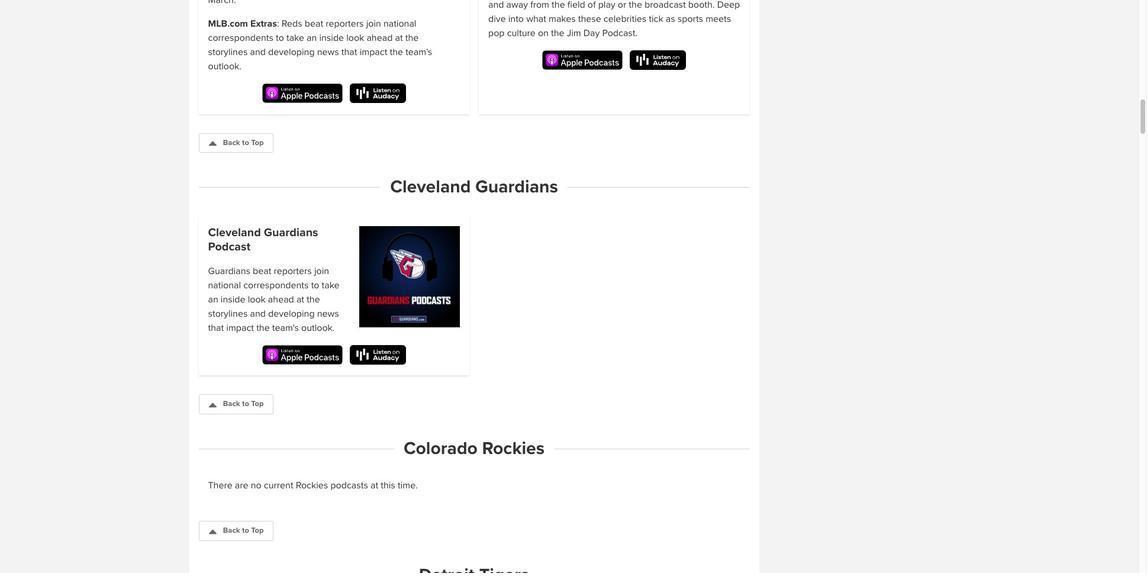 Task type: locate. For each thing, give the bounding box(es) containing it.
2 and from the top
[[250, 308, 266, 320]]

2 vertical spatial at
[[371, 480, 378, 492]]

mlb.com extras
[[208, 18, 277, 30]]

2 back to top link from the top
[[199, 395, 274, 414]]

3 back to top button from the top
[[199, 521, 274, 541]]

1 vertical spatial reporters
[[274, 265, 312, 277]]

0 horizontal spatial impact
[[226, 322, 254, 334]]

1 horizontal spatial take
[[322, 279, 340, 291]]

0 vertical spatial inside
[[319, 32, 344, 44]]

reporters down cleveland guardians podcast
[[274, 265, 312, 277]]

2 back from the top
[[223, 399, 240, 409]]

guardians inside cleveland guardians podcast
[[264, 226, 318, 240]]

0 horizontal spatial beat
[[253, 265, 271, 277]]

1 horizontal spatial reporters
[[326, 18, 364, 30]]

developing
[[268, 46, 315, 58], [268, 308, 315, 320]]

1 vertical spatial national
[[208, 279, 241, 291]]

2 vertical spatial back to top
[[223, 526, 264, 535]]

0 vertical spatial back to top link
[[199, 133, 274, 153]]

reporters inside guardians beat reporters join national correspondents to take an inside look ahead at the storylines and developing news that impact the team's outlook.
[[274, 265, 312, 277]]

extras
[[251, 18, 277, 30]]

back to top button
[[199, 133, 274, 153], [199, 395, 274, 414], [199, 521, 274, 541]]

1 horizontal spatial guardians
[[264, 226, 318, 240]]

team's inside : reds beat reporters join national correspondents to take an inside look ahead at the storylines and developing news that impact the team's outlook.
[[406, 46, 432, 58]]

1 vertical spatial back to top
[[223, 399, 264, 409]]

impact inside guardians beat reporters join national correspondents to take an inside look ahead at the storylines and developing news that impact the team's outlook.
[[226, 322, 254, 334]]

1 vertical spatial back
[[223, 399, 240, 409]]

1 horizontal spatial team's
[[406, 46, 432, 58]]

1 and from the top
[[250, 46, 266, 58]]

:
[[277, 18, 279, 30]]

0 vertical spatial and
[[250, 46, 266, 58]]

1 top from the top
[[251, 138, 264, 147]]

to for third 'back to top' link from the bottom of the page
[[242, 138, 249, 147]]

0 horizontal spatial join
[[314, 265, 329, 277]]

1 vertical spatial and
[[250, 308, 266, 320]]

to
[[276, 32, 284, 44], [242, 138, 249, 147], [311, 279, 319, 291], [242, 399, 249, 409], [242, 526, 249, 535]]

1 vertical spatial inside
[[221, 294, 245, 306]]

cleveland guardians podcast
[[208, 226, 318, 254]]

that
[[342, 46, 357, 58], [208, 322, 224, 334]]

: reds beat reporters join national correspondents to take an inside look ahead at the storylines and developing news that impact the team's outlook.
[[208, 18, 432, 72]]

look
[[347, 32, 364, 44], [248, 294, 266, 306]]

back to top link for cleveland guardians
[[199, 395, 274, 414]]

1 vertical spatial top
[[251, 399, 264, 409]]

2 developing from the top
[[268, 308, 315, 320]]

0 vertical spatial cleveland
[[390, 176, 471, 198]]

0 vertical spatial ahead
[[367, 32, 393, 44]]

0 vertical spatial at
[[395, 32, 403, 44]]

at
[[395, 32, 403, 44], [297, 294, 304, 306], [371, 480, 378, 492]]

1 back to top link from the top
[[199, 133, 274, 153]]

0 vertical spatial top
[[251, 138, 264, 147]]

2 arrow up image from the top
[[209, 528, 216, 536]]

correspondents down mlb.com extras
[[208, 32, 274, 44]]

0 vertical spatial outlook.
[[208, 61, 242, 72]]

0 horizontal spatial take
[[287, 32, 304, 44]]

1 horizontal spatial at
[[371, 480, 378, 492]]

0 horizontal spatial guardians
[[208, 265, 250, 277]]

an
[[307, 32, 317, 44], [208, 294, 218, 306]]

1 storylines from the top
[[208, 46, 248, 58]]

national
[[384, 18, 417, 30], [208, 279, 241, 291]]

0 horizontal spatial national
[[208, 279, 241, 291]]

correspondents
[[208, 32, 274, 44], [243, 279, 309, 291]]

back to top link
[[199, 133, 274, 153], [199, 395, 274, 414], [199, 521, 274, 541]]

1 vertical spatial impact
[[226, 322, 254, 334]]

0 vertical spatial beat
[[305, 18, 323, 30]]

1 vertical spatial rockies
[[296, 480, 328, 492]]

national inside : reds beat reporters join national correspondents to take an inside look ahead at the storylines and developing news that impact the team's outlook.
[[384, 18, 417, 30]]

2 vertical spatial back to top link
[[199, 521, 274, 541]]

1 horizontal spatial look
[[347, 32, 364, 44]]

0 vertical spatial that
[[342, 46, 357, 58]]

there are no current rockies podcasts at this time.
[[208, 480, 418, 492]]

0 vertical spatial take
[[287, 32, 304, 44]]

0 horizontal spatial at
[[297, 294, 304, 306]]

reporters right reds
[[326, 18, 364, 30]]

team's
[[406, 46, 432, 58], [272, 322, 299, 334]]

beat
[[305, 18, 323, 30], [253, 265, 271, 277]]

1 developing from the top
[[268, 46, 315, 58]]

3 back to top link from the top
[[199, 521, 274, 541]]

this
[[381, 480, 395, 492]]

0 horizontal spatial ahead
[[268, 294, 294, 306]]

2 vertical spatial top
[[251, 526, 264, 535]]

1 vertical spatial developing
[[268, 308, 315, 320]]

1 horizontal spatial that
[[342, 46, 357, 58]]

1 vertical spatial join
[[314, 265, 329, 277]]

0 vertical spatial team's
[[406, 46, 432, 58]]

at inside : reds beat reporters join national correspondents to take an inside look ahead at the storylines and developing news that impact the team's outlook.
[[395, 32, 403, 44]]

time.
[[398, 480, 418, 492]]

top
[[251, 138, 264, 147], [251, 399, 264, 409], [251, 526, 264, 535]]

at inside guardians beat reporters join national correspondents to take an inside look ahead at the storylines and developing news that impact the team's outlook.
[[297, 294, 304, 306]]

3 back to top from the top
[[223, 526, 264, 535]]

1 vertical spatial at
[[297, 294, 304, 306]]

correspondents down cleveland guardians podcast
[[243, 279, 309, 291]]

1 horizontal spatial inside
[[319, 32, 344, 44]]

1 horizontal spatial impact
[[360, 46, 388, 58]]

1 vertical spatial an
[[208, 294, 218, 306]]

2 storylines from the top
[[208, 308, 248, 320]]

beat right reds
[[305, 18, 323, 30]]

join
[[366, 18, 381, 30], [314, 265, 329, 277]]

0 vertical spatial rockies
[[482, 438, 545, 459]]

guardians
[[476, 176, 558, 198], [264, 226, 318, 240], [208, 265, 250, 277]]

2 top from the top
[[251, 399, 264, 409]]

1 vertical spatial look
[[248, 294, 266, 306]]

1 vertical spatial arrow up image
[[209, 528, 216, 536]]

0 horizontal spatial an
[[208, 294, 218, 306]]

2 vertical spatial back
[[223, 526, 240, 535]]

back to top
[[223, 138, 264, 147], [223, 399, 264, 409], [223, 526, 264, 535]]

1 vertical spatial guardians
[[264, 226, 318, 240]]

top for colorado rockies
[[251, 526, 264, 535]]

0 horizontal spatial reporters
[[274, 265, 312, 277]]

0 vertical spatial look
[[347, 32, 364, 44]]

0 vertical spatial impact
[[360, 46, 388, 58]]

1 vertical spatial correspondents
[[243, 279, 309, 291]]

outlook. inside : reds beat reporters join national correspondents to take an inside look ahead at the storylines and developing news that impact the team's outlook.
[[208, 61, 242, 72]]

1 horizontal spatial outlook.
[[301, 322, 335, 334]]

2 vertical spatial guardians
[[208, 265, 250, 277]]

0 horizontal spatial cleveland
[[208, 226, 261, 240]]

3 back from the top
[[223, 526, 240, 535]]

1 horizontal spatial beat
[[305, 18, 323, 30]]

2 news from the top
[[317, 308, 339, 320]]

rockies
[[482, 438, 545, 459], [296, 480, 328, 492]]

0 vertical spatial guardians
[[476, 176, 558, 198]]

2 back to top from the top
[[223, 399, 264, 409]]

1 vertical spatial outlook.
[[301, 322, 335, 334]]

1 arrow up image from the top
[[209, 401, 216, 409]]

1 news from the top
[[317, 46, 339, 58]]

back to top for cleveland
[[223, 399, 264, 409]]

0 vertical spatial correspondents
[[208, 32, 274, 44]]

cleveland
[[390, 176, 471, 198], [208, 226, 261, 240]]

beat down cleveland guardians podcast
[[253, 265, 271, 277]]

0 horizontal spatial that
[[208, 322, 224, 334]]

back for cleveland guardians
[[223, 399, 240, 409]]

2 horizontal spatial guardians
[[476, 176, 558, 198]]

2 back to top button from the top
[[199, 395, 274, 414]]

0 horizontal spatial team's
[[272, 322, 299, 334]]

guardians beat reporters join national correspondents to take an inside look ahead at the storylines and developing news that impact the team's outlook.
[[208, 265, 340, 334]]

1 vertical spatial team's
[[272, 322, 299, 334]]

1 vertical spatial beat
[[253, 265, 271, 277]]

guardians inside guardians beat reporters join national correspondents to take an inside look ahead at the storylines and developing news that impact the team's outlook.
[[208, 265, 250, 277]]

take
[[287, 32, 304, 44], [322, 279, 340, 291]]

0 vertical spatial arrow up image
[[209, 401, 216, 409]]

0 vertical spatial developing
[[268, 46, 315, 58]]

0 vertical spatial an
[[307, 32, 317, 44]]

1 horizontal spatial cleveland
[[390, 176, 471, 198]]

cleveland for cleveland guardians podcast
[[208, 226, 261, 240]]

and inside guardians beat reporters join national correspondents to take an inside look ahead at the storylines and developing news that impact the team's outlook.
[[250, 308, 266, 320]]

1 horizontal spatial rockies
[[482, 438, 545, 459]]

0 horizontal spatial outlook.
[[208, 61, 242, 72]]

1 vertical spatial ahead
[[268, 294, 294, 306]]

are
[[235, 480, 248, 492]]

1 horizontal spatial an
[[307, 32, 317, 44]]

0 vertical spatial back to top button
[[199, 133, 274, 153]]

back
[[223, 138, 240, 147], [223, 399, 240, 409], [223, 526, 240, 535]]

1 horizontal spatial ahead
[[367, 32, 393, 44]]

ahead
[[367, 32, 393, 44], [268, 294, 294, 306]]

impact
[[360, 46, 388, 58], [226, 322, 254, 334]]

reporters inside : reds beat reporters join national correspondents to take an inside look ahead at the storylines and developing news that impact the team's outlook.
[[326, 18, 364, 30]]

0 vertical spatial join
[[366, 18, 381, 30]]

0 vertical spatial national
[[384, 18, 417, 30]]

0 vertical spatial back
[[223, 138, 240, 147]]

1 vertical spatial back to top button
[[199, 395, 274, 414]]

cleveland inside cleveland guardians podcast
[[208, 226, 261, 240]]

1 horizontal spatial join
[[366, 18, 381, 30]]

1 horizontal spatial national
[[384, 18, 417, 30]]

1 vertical spatial take
[[322, 279, 340, 291]]

and
[[250, 46, 266, 58], [250, 308, 266, 320]]

no
[[251, 480, 262, 492]]

back to top for colorado
[[223, 526, 264, 535]]

inside
[[319, 32, 344, 44], [221, 294, 245, 306]]

1 vertical spatial cleveland
[[208, 226, 261, 240]]

1 vertical spatial back to top link
[[199, 395, 274, 414]]

inside inside : reds beat reporters join national correspondents to take an inside look ahead at the storylines and developing news that impact the team's outlook.
[[319, 32, 344, 44]]

outlook.
[[208, 61, 242, 72], [301, 322, 335, 334]]

0 horizontal spatial look
[[248, 294, 266, 306]]

0 vertical spatial back to top
[[223, 138, 264, 147]]

2 horizontal spatial at
[[395, 32, 403, 44]]

storylines
[[208, 46, 248, 58], [208, 308, 248, 320]]

1 vertical spatial news
[[317, 308, 339, 320]]

look inside guardians beat reporters join national correspondents to take an inside look ahead at the storylines and developing news that impact the team's outlook.
[[248, 294, 266, 306]]

0 vertical spatial reporters
[[326, 18, 364, 30]]

1 vertical spatial that
[[208, 322, 224, 334]]

1 vertical spatial storylines
[[208, 308, 248, 320]]

0 vertical spatial storylines
[[208, 46, 248, 58]]

reporters
[[326, 18, 364, 30], [274, 265, 312, 277]]

the
[[405, 32, 419, 44], [390, 46, 403, 58], [307, 294, 320, 306], [257, 322, 270, 334]]

top for cleveland guardians
[[251, 399, 264, 409]]

0 vertical spatial news
[[317, 46, 339, 58]]

2 vertical spatial back to top button
[[199, 521, 274, 541]]

1 back to top button from the top
[[199, 133, 274, 153]]

news
[[317, 46, 339, 58], [317, 308, 339, 320]]

3 top from the top
[[251, 526, 264, 535]]

arrow up image
[[209, 401, 216, 409], [209, 528, 216, 536]]

beat inside : reds beat reporters join national correspondents to take an inside look ahead at the storylines and developing news that impact the team's outlook.
[[305, 18, 323, 30]]

0 horizontal spatial inside
[[221, 294, 245, 306]]



Task type: vqa. For each thing, say whether or not it's contained in the screenshot.
the to inside : Reds beat reporters join national correspondents to take an inside look ahead at the storylines and developing news that impact the team's outlook.
yes



Task type: describe. For each thing, give the bounding box(es) containing it.
team's inside guardians beat reporters join national correspondents to take an inside look ahead at the storylines and developing news that impact the team's outlook.
[[272, 322, 299, 334]]

reds
[[282, 18, 302, 30]]

1 back to top from the top
[[223, 138, 264, 147]]

podcasts
[[331, 480, 368, 492]]

take inside guardians beat reporters join national correspondents to take an inside look ahead at the storylines and developing news that impact the team's outlook.
[[322, 279, 340, 291]]

to inside guardians beat reporters join national correspondents to take an inside look ahead at the storylines and developing news that impact the team's outlook.
[[311, 279, 319, 291]]

podcast
[[208, 240, 251, 254]]

0 horizontal spatial rockies
[[296, 480, 328, 492]]

there
[[208, 480, 233, 492]]

correspondents inside guardians beat reporters join national correspondents to take an inside look ahead at the storylines and developing news that impact the team's outlook.
[[243, 279, 309, 291]]

developing inside guardians beat reporters join national correspondents to take an inside look ahead at the storylines and developing news that impact the team's outlook.
[[268, 308, 315, 320]]

cleveland guardians
[[390, 176, 558, 198]]

that inside guardians beat reporters join national correspondents to take an inside look ahead at the storylines and developing news that impact the team's outlook.
[[208, 322, 224, 334]]

back to top button for colorado rockies
[[199, 521, 274, 541]]

arrow up image
[[209, 140, 216, 148]]

an inside : reds beat reporters join national correspondents to take an inside look ahead at the storylines and developing news that impact the team's outlook.
[[307, 32, 317, 44]]

back to top button for cleveland guardians
[[199, 395, 274, 414]]

ahead inside guardians beat reporters join national correspondents to take an inside look ahead at the storylines and developing news that impact the team's outlook.
[[268, 294, 294, 306]]

outlook. inside guardians beat reporters join national correspondents to take an inside look ahead at the storylines and developing news that impact the team's outlook.
[[301, 322, 335, 334]]

correspondents inside : reds beat reporters join national correspondents to take an inside look ahead at the storylines and developing news that impact the team's outlook.
[[208, 32, 274, 44]]

take inside : reds beat reporters join national correspondents to take an inside look ahead at the storylines and developing news that impact the team's outlook.
[[287, 32, 304, 44]]

storylines inside : reds beat reporters join national correspondents to take an inside look ahead at the storylines and developing news that impact the team's outlook.
[[208, 46, 248, 58]]

news inside : reds beat reporters join national correspondents to take an inside look ahead at the storylines and developing news that impact the team's outlook.
[[317, 46, 339, 58]]

join inside : reds beat reporters join national correspondents to take an inside look ahead at the storylines and developing news that impact the team's outlook.
[[366, 18, 381, 30]]

to for 'back to top' link corresponding to cleveland guardians
[[242, 399, 249, 409]]

an inside guardians beat reporters join national correspondents to take an inside look ahead at the storylines and developing news that impact the team's outlook.
[[208, 294, 218, 306]]

1 back from the top
[[223, 138, 240, 147]]

to inside : reds beat reporters join national correspondents to take an inside look ahead at the storylines and developing news that impact the team's outlook.
[[276, 32, 284, 44]]

storylines inside guardians beat reporters join national correspondents to take an inside look ahead at the storylines and developing news that impact the team's outlook.
[[208, 308, 248, 320]]

developing inside : reds beat reporters join national correspondents to take an inside look ahead at the storylines and developing news that impact the team's outlook.
[[268, 46, 315, 58]]

back for colorado rockies
[[223, 526, 240, 535]]

cleveland for cleveland guardians
[[390, 176, 471, 198]]

guardians for cleveland guardians podcast
[[264, 226, 318, 240]]

arrow up image for colorado
[[209, 528, 216, 536]]

colorado rockies
[[404, 438, 545, 459]]

join inside guardians beat reporters join national correspondents to take an inside look ahead at the storylines and developing news that impact the team's outlook.
[[314, 265, 329, 277]]

news inside guardians beat reporters join national correspondents to take an inside look ahead at the storylines and developing news that impact the team's outlook.
[[317, 308, 339, 320]]

ahead inside : reds beat reporters join national correspondents to take an inside look ahead at the storylines and developing news that impact the team's outlook.
[[367, 32, 393, 44]]

national inside guardians beat reporters join national correspondents to take an inside look ahead at the storylines and developing news that impact the team's outlook.
[[208, 279, 241, 291]]

current
[[264, 480, 293, 492]]

and inside : reds beat reporters join national correspondents to take an inside look ahead at the storylines and developing news that impact the team's outlook.
[[250, 46, 266, 58]]

impact inside : reds beat reporters join national correspondents to take an inside look ahead at the storylines and developing news that impact the team's outlook.
[[360, 46, 388, 58]]

that inside : reds beat reporters join national correspondents to take an inside look ahead at the storylines and developing news that impact the team's outlook.
[[342, 46, 357, 58]]

beat inside guardians beat reporters join national correspondents to take an inside look ahead at the storylines and developing news that impact the team's outlook.
[[253, 265, 271, 277]]

guardians for cleveland guardians
[[476, 176, 558, 198]]

look inside : reds beat reporters join national correspondents to take an inside look ahead at the storylines and developing news that impact the team's outlook.
[[347, 32, 364, 44]]

back to top link for colorado rockies
[[199, 521, 274, 541]]

inside inside guardians beat reporters join national correspondents to take an inside look ahead at the storylines and developing news that impact the team's outlook.
[[221, 294, 245, 306]]

colorado
[[404, 438, 478, 459]]

to for 'back to top' link for colorado rockies
[[242, 526, 249, 535]]

mlb.com
[[208, 18, 248, 30]]

arrow up image for cleveland
[[209, 401, 216, 409]]



